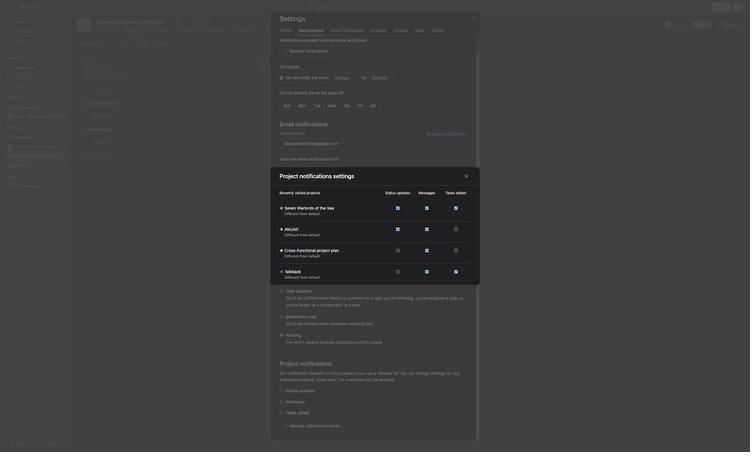 Task type: vqa. For each thing, say whether or not it's contained in the screenshot.
4
no



Task type: locate. For each thing, give the bounding box(es) containing it.
task
[[78, 55, 85, 59], [286, 289, 295, 294]]

a inside "set notification defaults to future projects you are a member of. you can change settings for any individual projects, those won't be overridden by the defaults."
[[374, 371, 376, 376]]

individual
[[280, 378, 298, 383], [305, 424, 323, 429]]

different down weekly
[[284, 233, 299, 238]]

add task… up section
[[93, 140, 113, 145]]

toggle notify about status updates checkbox for amjad
[[396, 228, 400, 231]]

1 horizontal spatial tb
[[666, 22, 671, 27]]

2 toggle notify about task creations checkbox from the top
[[454, 228, 458, 231]]

from down browser notifications
[[300, 276, 307, 280]]

calendar
[[207, 28, 225, 33]]

1 seven warlords of the sea link from the top
[[3, 112, 66, 122]]

Recruiting top Pirates text field
[[92, 65, 135, 71]]

0 vertical spatial added
[[456, 191, 466, 195]]

seven warlords of the sea link up talkback 'link'
[[3, 112, 66, 122]]

toggle notify about messages checkbox for talkback
[[425, 270, 429, 274]]

task… down recruiting at the top left of page
[[102, 113, 113, 118]]

1 vertical spatial seven warlords of the sea link
[[3, 152, 66, 161]]

status down weekly
[[286, 233, 298, 238]]

of
[[46, 114, 49, 119], [46, 154, 49, 159], [315, 206, 319, 211]]

1 vertical spatial workspace
[[22, 184, 42, 189]]

1 vertical spatial of
[[46, 154, 49, 159]]

email forwarding button
[[331, 28, 364, 36]]

2 toggle notify about status updates checkbox from the top
[[396, 270, 400, 274]]

1 vertical spatial my workspace
[[15, 184, 42, 189]]

1 horizontal spatial status updates
[[385, 191, 410, 195]]

0 vertical spatial add task… row
[[70, 83, 750, 94]]

2 different from default from the top
[[284, 233, 320, 238]]

do not notify me from:
[[286, 75, 329, 80]]

0 vertical spatial notifications
[[299, 28, 324, 33]]

of down the cross-functional project plan link
[[46, 154, 49, 159]]

seven warlords of the sea inside starred element
[[15, 114, 65, 119]]

collaborator down 'project'
[[286, 181, 308, 186]]

account button
[[371, 28, 387, 36]]

0 vertical spatial notified
[[303, 296, 317, 301]]

your
[[342, 233, 350, 238]]

Toggle notify about status updates checkbox
[[396, 228, 400, 231], [396, 270, 400, 274]]

1 horizontal spatial browser
[[320, 340, 335, 345]]

default up reports
[[308, 212, 320, 216]]

1 my workspace link from the top
[[3, 103, 66, 112]]

tyler
[[267, 66, 275, 70]]

1 workspace from the top
[[22, 105, 42, 110]]

0 horizontal spatial collaborator
[[286, 181, 308, 186]]

task down comment
[[352, 303, 360, 308]]

my workspace down starred
[[15, 105, 42, 110]]

receive
[[305, 340, 319, 345]]

2 collapse task list for this section image from the top
[[79, 128, 83, 132]]

3 different from default from the top
[[284, 254, 320, 259]]

2 horizontal spatial email
[[454, 250, 464, 255]]

be inside task updates you'll be notified when there's a comment on a task you're following, you're assigned a task, or you're added as a collaborator to a task
[[297, 296, 302, 301]]

sea inside projects element
[[58, 154, 65, 159]]

the right by
[[372, 378, 378, 383]]

only down as
[[308, 315, 316, 320]]

messages up paused
[[299, 28, 318, 33]]

cross-functional project plan inside "project notifications settings" dialog
[[284, 248, 339, 253]]

1 vertical spatial be
[[297, 322, 302, 327]]

defaults.
[[379, 378, 395, 383]]

do down schedule
[[286, 75, 291, 80]]

1 toggle notify about messages checkbox from the top
[[425, 249, 429, 253]]

notifications up paused
[[299, 28, 324, 33]]

assigned for updates
[[306, 174, 323, 179]]

row containing tb
[[70, 63, 750, 73]]

1 vertical spatial amjad
[[284, 227, 298, 232]]

you inside "set notification defaults to future projects you are a member of. you can change settings for any individual projects, those won't be overridden by the defaults."
[[400, 371, 407, 376]]

Toggle notify about status updates checkbox
[[396, 207, 400, 210], [396, 249, 400, 253]]

updates inside weekly reports status updates on projects in your portfolios
[[299, 233, 314, 238]]

1 vertical spatial not
[[286, 90, 292, 95]]

1 vertical spatial toggle notify about messages checkbox
[[425, 270, 429, 274]]

project down weekly reports status updates on projects in your portfolios
[[317, 248, 330, 253]]

my workspace for "my workspace" link inside teams element
[[15, 184, 42, 189]]

4 different from the top
[[284, 276, 299, 280]]

0 horizontal spatial you
[[329, 216, 336, 221]]

3 different from the top
[[284, 254, 299, 259]]

tasks down the activity
[[295, 174, 305, 179]]

3 task… from the top
[[102, 140, 113, 145]]

1 vertical spatial my
[[15, 105, 21, 110]]

add task… row for world news
[[70, 137, 750, 148]]

2 vertical spatial assigned
[[428, 296, 445, 301]]

default for seven warlords of the sea
[[308, 212, 320, 216]]

add inside header untitled section tree grid
[[93, 86, 101, 91]]

updates inside task updates you'll be notified when there's a comment on a task you're following, you're assigned a task, or you're added as a collaborator to a task
[[296, 289, 311, 294]]

1 horizontal spatial project
[[317, 248, 330, 253]]

and
[[361, 174, 368, 179], [337, 216, 344, 221]]

1 default from the top
[[308, 212, 320, 216]]

2 vertical spatial new
[[295, 250, 302, 255]]

2 my workspace from the top
[[15, 184, 42, 189]]

add left section
[[86, 152, 95, 157]]

1 vertical spatial project
[[317, 248, 330, 253]]

thu
[[343, 103, 351, 108]]

timeline link
[[175, 28, 196, 34]]

1 vertical spatial seven warlords of the sea
[[15, 154, 65, 159]]

email forwarding
[[331, 28, 364, 33]]

seven
[[15, 114, 27, 119], [15, 154, 27, 159], [284, 206, 296, 211]]

the inside starred element
[[50, 114, 57, 119]]

mentions only
[[286, 192, 312, 197]]

1 horizontal spatial you
[[400, 371, 407, 376]]

1 horizontal spatial for
[[447, 371, 452, 376]]

when inside task updates you'll be notified when there's a comment on a task you're following, you're assigned a task, or you're added as a collaborator to a task
[[318, 296, 328, 301]]

on left in
[[315, 233, 320, 238]]

default down browser notifications
[[308, 276, 320, 280]]

0 vertical spatial status
[[385, 191, 396, 195]]

seven for 2nd seven warlords of the sea 'link' from the top
[[15, 154, 27, 159]]

in
[[337, 233, 340, 238]]

assign hq locations cell
[[70, 73, 256, 84]]

new up browser notifications
[[295, 250, 302, 255]]

0 horizontal spatial do
[[280, 90, 285, 95]]

4 default from the top
[[308, 276, 320, 280]]

1 vertical spatial and
[[337, 216, 344, 221]]

notified inside @mentions only you'll be notified when someone mentions you
[[303, 322, 317, 327]]

my workspace link inside starred element
[[3, 103, 66, 112]]

workflow
[[236, 28, 254, 33]]

projects inside weekly reports status updates on projects in your portfolios
[[321, 233, 336, 238]]

1 vertical spatial tasks
[[286, 411, 296, 416]]

those
[[316, 378, 327, 383]]

notifications inside nothing you won't receive browser notifications from asana
[[336, 340, 359, 345]]

default
[[308, 212, 320, 216], [308, 233, 320, 238], [308, 254, 320, 259], [308, 276, 320, 280]]

upgrade button
[[712, 3, 731, 11]]

talkback inside 'link'
[[15, 135, 32, 140]]

0 vertical spatial add task…
[[93, 86, 113, 91]]

status updates down projects,
[[286, 389, 315, 394]]

notified down @mentions
[[303, 322, 317, 327]]

1 toggle notify about task creations checkbox from the top
[[454, 207, 458, 210]]

0 vertical spatial not
[[292, 75, 298, 80]]

sea
[[58, 114, 65, 119], [58, 154, 65, 159], [327, 206, 334, 211]]

1 add task… button from the top
[[93, 86, 113, 92]]

updates inside "project notifications settings" dialog
[[397, 191, 410, 195]]

a right as
[[317, 303, 319, 308]]

tasks
[[446, 191, 455, 195], [286, 411, 296, 416]]

2 toggle notify about status updates checkbox from the top
[[396, 249, 400, 253]]

add task… inside header untitled section tree grid
[[93, 86, 113, 91]]

cross- down talkback 'link'
[[15, 145, 28, 150]]

notifications down paused
[[305, 49, 329, 54]]

1 vertical spatial assigned
[[306, 216, 323, 221]]

added up manage
[[297, 411, 310, 416]]

1 vertical spatial messages
[[419, 191, 435, 195]]

0 vertical spatial task
[[78, 55, 85, 59]]

profile
[[280, 28, 292, 33]]

send
[[280, 157, 289, 162], [280, 279, 289, 284]]

seven warlords of the sea link
[[3, 112, 66, 122], [3, 152, 66, 161]]

post recruiting button
[[86, 98, 118, 108]]

0 vertical spatial toggle notify about messages checkbox
[[425, 249, 429, 253]]

1 toggle notify about messages checkbox from the top
[[425, 207, 429, 210]]

when inside @mentions only you'll be notified when someone mentions you
[[318, 322, 328, 327]]

1 different from the top
[[284, 212, 299, 216]]

updates inside activity updates new tasks assigned to you, @mentions, and completion notifications for tasks you're a collaborator on
[[301, 168, 317, 173]]

new down the activity
[[286, 174, 294, 179]]

dashboard
[[266, 28, 287, 33]]

2 task… from the top
[[102, 113, 113, 118]]

add task… button up section
[[93, 140, 113, 146]]

0 vertical spatial assigned
[[306, 174, 323, 179]]

assigned inside activity updates new tasks assigned to you, @mentions, and completion notifications for tasks you're a collaborator on
[[306, 174, 323, 179]]

2 vertical spatial of
[[315, 206, 319, 211]]

my inside teams element
[[15, 184, 21, 189]]

tb inside header untitled section tree grid
[[260, 66, 264, 70]]

notifications left for…
[[314, 279, 337, 284]]

me up 'you'll'
[[290, 279, 296, 284]]

projects button
[[0, 125, 23, 131]]

on down project notifications settings
[[309, 181, 314, 186]]

9:00am
[[352, 38, 367, 43]]

be down future
[[339, 378, 344, 383]]

add section
[[86, 152, 112, 157]]

functional down talkback 'link'
[[28, 145, 46, 150]]

1 vertical spatial collapse task list for this section image
[[79, 128, 83, 132]]

0 vertical spatial new
[[286, 174, 294, 179]]

collapse task list for this section image left world
[[79, 128, 83, 132]]

0 vertical spatial seven warlords of the sea
[[15, 114, 65, 119]]

different from default for cross-functional project plan
[[284, 254, 320, 259]]

cross-functional project plan up browser notifications
[[284, 248, 339, 253]]

projects element
[[0, 123, 70, 172]]

a
[[445, 174, 448, 179], [343, 296, 345, 301], [371, 296, 373, 301], [446, 296, 448, 301], [317, 303, 319, 308], [349, 303, 351, 308], [374, 371, 376, 376]]

task left name
[[78, 55, 85, 59]]

you're right following,
[[415, 296, 427, 301]]

0 horizontal spatial talkback
[[15, 135, 32, 140]]

1 collapse task list for this section image from the top
[[79, 101, 83, 105]]

2 notified from the top
[[303, 322, 317, 327]]

task for task updates you'll be notified when there's a comment on a task you're following, you're assigned a task, or you're added as a collaborator to a task
[[286, 289, 295, 294]]

2 vertical spatial add task… row
[[70, 137, 750, 148]]

manage individual projects
[[289, 424, 340, 429]]

messages link
[[294, 28, 318, 34]]

for left any
[[447, 371, 452, 376]]

3 add task… from the top
[[93, 140, 113, 145]]

1 toggle notify about status updates checkbox from the top
[[396, 207, 400, 210]]

4 different from default from the top
[[284, 276, 320, 280]]

task up name
[[92, 41, 99, 46]]

0 horizontal spatial tb
[[260, 66, 264, 70]]

1 vertical spatial you
[[366, 322, 373, 327]]

browser down browser notifications
[[297, 279, 312, 284]]

tasks down home
[[22, 29, 32, 34]]

0 horizontal spatial amjad
[[15, 163, 29, 168]]

projects inside button
[[324, 424, 340, 429]]

3 my from the top
[[15, 184, 21, 189]]

@mentions
[[286, 315, 307, 320]]

my for global element
[[15, 29, 21, 34]]

2 workspace from the top
[[22, 184, 42, 189]]

default up browser notifications
[[308, 254, 320, 259]]

of down recently visited projects at top left
[[315, 206, 319, 211]]

1 vertical spatial when
[[318, 322, 328, 327]]

warlords up talkback 'link'
[[28, 114, 44, 119]]

1 vertical spatial status
[[286, 233, 298, 238]]

when for there's
[[318, 296, 328, 301]]

and inside daily summaries new tasks assigned to you and upcoming due dates
[[337, 216, 344, 221]]

my tasks
[[15, 29, 32, 34]]

different from default down browser notifications
[[284, 276, 320, 280]]

on
[[315, 90, 320, 95], [309, 181, 314, 186], [315, 233, 320, 238], [365, 296, 370, 301]]

home link
[[3, 18, 66, 27]]

until
[[319, 38, 328, 43]]

send me email notifications for:
[[280, 157, 339, 162]]

toggle notify about task creations checkbox for talkback
[[454, 270, 458, 274]]

close this dialog image
[[464, 174, 469, 179]]

email up browser notifications
[[303, 250, 312, 255]]

0 vertical spatial seven
[[15, 114, 27, 119]]

tasks inside daily summaries new tasks assigned to you and upcoming due dates
[[295, 216, 305, 221]]

0 vertical spatial workspace
[[22, 105, 42, 110]]

cross-functional project plan inside projects element
[[15, 145, 70, 150]]

0 vertical spatial you
[[286, 340, 293, 345]]

the
[[50, 114, 57, 119], [50, 154, 57, 159], [320, 206, 326, 211], [372, 378, 378, 383]]

seven inside projects element
[[15, 154, 27, 159]]

0 vertical spatial individual
[[280, 378, 298, 383]]

preferred
[[280, 131, 296, 136]]

you inside daily summaries new tasks assigned to you and upcoming due dates
[[329, 216, 336, 221]]

3 toggle notify about task creations checkbox from the top
[[454, 270, 458, 274]]

on inside weekly reports status updates on projects in your portfolios
[[315, 233, 320, 238]]

goals
[[15, 84, 26, 89]]

workspace
[[22, 105, 42, 110], [22, 184, 42, 189]]

workspace down the amjad link
[[22, 184, 42, 189]]

2 vertical spatial task
[[352, 303, 360, 308]]

due
[[364, 216, 372, 221]]

project notifications settings
[[280, 173, 354, 180]]

1 vertical spatial browser
[[320, 340, 335, 345]]

1 horizontal spatial functional
[[297, 248, 316, 253]]

0 vertical spatial functional
[[28, 145, 46, 150]]

1 horizontal spatial email
[[331, 28, 341, 33]]

2 different from the top
[[284, 233, 299, 238]]

tasks inside "project notifications settings" dialog
[[446, 191, 455, 195]]

new for new tasks assigned to you and upcoming due dates
[[286, 216, 294, 221]]

add task… down the post recruiting
[[93, 113, 113, 118]]

seven down 'mentions' on the top of the page
[[284, 206, 296, 211]]

and inside activity updates new tasks assigned to you, @mentions, and completion notifications for tasks you're a collaborator on
[[361, 174, 368, 179]]

3 add task… button from the top
[[93, 140, 113, 146]]

2 toggle notify about messages checkbox from the top
[[425, 270, 429, 274]]

add task… for recruiting
[[93, 113, 113, 118]]

0 vertical spatial task
[[92, 41, 99, 46]]

you inside "set notification defaults to future projects you are a member of. you can change settings for any individual projects, those won't be overridden by the defaults."
[[359, 371, 366, 376]]

cross-
[[15, 145, 28, 150], [284, 248, 297, 253]]

0 horizontal spatial and
[[337, 216, 344, 221]]

individual down set
[[280, 378, 298, 383]]

assigned inside daily summaries new tasks assigned to you and upcoming due dates
[[306, 216, 323, 221]]

from down reports
[[300, 233, 307, 238]]

seven up the amjad link
[[15, 154, 27, 159]]

email up the activity
[[297, 157, 307, 162]]

send for send me email notifications for:
[[280, 157, 289, 162]]

Toggle notify about task creations checkbox
[[454, 207, 458, 210], [454, 228, 458, 231], [454, 270, 458, 274]]

talkback
[[15, 135, 32, 140], [284, 270, 301, 274]]

individual right manage
[[305, 424, 323, 429]]

1 vertical spatial me
[[290, 157, 296, 162]]

status down 'notification'
[[286, 389, 298, 394]]

post
[[86, 100, 96, 106]]

nothing you won't receive browser notifications from asana
[[286, 333, 382, 345]]

insights element
[[0, 53, 70, 93]]

workspace for "my workspace" link inside teams element
[[22, 184, 42, 189]]

0 vertical spatial collapse task list for this section image
[[79, 101, 83, 105]]

0 horizontal spatial plan
[[62, 145, 70, 150]]

workflow link
[[232, 28, 254, 34]]

Toggle notify about messages checkbox
[[425, 249, 429, 253], [425, 270, 429, 274]]

2 vertical spatial seven warlords of the sea
[[284, 206, 334, 211]]

2 add task… button from the top
[[93, 113, 113, 119]]

teams element
[[0, 172, 70, 193]]

2 my from the top
[[15, 105, 21, 110]]

cross- inside "project notifications settings" dialog
[[284, 248, 297, 253]]

messages up manage
[[286, 400, 305, 405]]

not left disturb
[[286, 90, 292, 95]]

when left "there's"
[[318, 296, 328, 301]]

seven warlords of the sea inside "project notifications settings" dialog
[[284, 206, 334, 211]]

seven inside starred element
[[15, 114, 27, 119]]

project
[[47, 145, 61, 150], [317, 248, 330, 253]]

2 vertical spatial add task… button
[[93, 140, 113, 146]]

1 horizontal spatial cross-
[[284, 248, 297, 253]]

0 horizontal spatial individual
[[280, 378, 298, 383]]

you up weekly reports status updates on projects in your portfolios
[[329, 216, 336, 221]]

3 add task… row from the top
[[70, 137, 750, 148]]

status inside "project notifications settings" dialog
[[385, 191, 396, 195]]

2 my workspace link from the top
[[3, 182, 66, 191]]

Assign HQ locations text field
[[92, 75, 132, 81]]

1 toggle notify about status updates checkbox from the top
[[396, 228, 400, 231]]

you for are
[[359, 371, 366, 376]]

1 vertical spatial collaborator
[[320, 303, 343, 308]]

days off
[[328, 90, 343, 95]]

talkback link
[[3, 133, 66, 143]]

task… inside header untitled section tree grid
[[102, 86, 113, 91]]

0 vertical spatial toggle notify about status updates checkbox
[[396, 228, 400, 231]]

my
[[321, 90, 327, 95]]

1 horizontal spatial talkback
[[284, 270, 301, 274]]

toggle notify about messages checkbox for amjad
[[425, 228, 429, 231]]

seven warlords of the sea down mentions only
[[284, 206, 334, 211]]

2 send from the top
[[280, 279, 289, 284]]

email down email notifications
[[297, 131, 306, 136]]

add task… for news
[[93, 140, 113, 145]]

1 vertical spatial task
[[286, 289, 295, 294]]

me for email
[[290, 157, 296, 162]]

0 horizontal spatial task
[[92, 41, 99, 46]]

0 vertical spatial be
[[297, 296, 302, 301]]

Toggle notify about messages checkbox
[[425, 207, 429, 210], [425, 228, 429, 231]]

notifications right completion
[[391, 174, 414, 179]]

reporting
[[15, 65, 33, 70]]

seven warlords of the sea inside projects element
[[15, 154, 65, 159]]

different down browser notifications
[[284, 276, 299, 280]]

of up talkback 'link'
[[46, 114, 49, 119]]

my inside global element
[[15, 29, 21, 34]]

projects,
[[299, 378, 315, 383]]

workspace inside teams element
[[22, 184, 42, 189]]

notified up as
[[303, 296, 317, 301]]

2 seven warlords of the sea link from the top
[[3, 152, 66, 161]]

functional
[[28, 145, 46, 150], [297, 248, 316, 253]]

task… up section
[[102, 140, 113, 145]]

add task… down assign hq locations text field
[[93, 86, 113, 91]]

2 add task… from the top
[[93, 113, 113, 118]]

row
[[70, 52, 750, 63], [77, 62, 743, 63], [70, 63, 750, 73], [70, 73, 750, 84]]

3 default from the top
[[308, 254, 320, 259]]

1 notified from the top
[[303, 296, 317, 301]]

you inside @mentions only you'll be notified when someone mentions you
[[366, 322, 373, 327]]

collaborator
[[286, 181, 308, 186], [320, 303, 343, 308]]

2 vertical spatial toggle notify about task creations checkbox
[[454, 270, 458, 274]]

1 task… from the top
[[102, 86, 113, 91]]

email right remove
[[454, 250, 464, 255]]

defaults
[[309, 371, 324, 376]]

not
[[292, 75, 298, 80], [286, 90, 292, 95]]

add task… button down assign hq locations text field
[[93, 86, 113, 92]]

1 horizontal spatial and
[[361, 174, 368, 179]]

browser inside nothing you won't receive browser notifications from asana
[[320, 340, 335, 345]]

a right are
[[374, 371, 376, 376]]

from for seven warlords of the sea
[[300, 212, 307, 216]]

cross-functional project plan down talkback 'link'
[[15, 145, 70, 150]]

completed image
[[84, 75, 91, 82]]

1 vertical spatial notifications
[[280, 38, 303, 43]]

2 default from the top
[[308, 233, 320, 238]]

1 my from the top
[[15, 29, 21, 34]]

task inside task updates you'll be notified when there's a comment on a task you're following, you're assigned a task, or you're added as a collaborator to a task
[[286, 289, 295, 294]]

list image
[[80, 21, 87, 28]]

2 vertical spatial seven
[[284, 206, 296, 211]]

only inside @mentions only you'll be notified when someone mentions you
[[308, 315, 316, 320]]

seven warlords of the sea down the cross-functional project plan link
[[15, 154, 65, 159]]

daily summaries new tasks assigned to you and upcoming due dates
[[286, 209, 383, 221]]

and left upcoming
[[337, 216, 344, 221]]

be inside @mentions only you'll be notified when someone mentions you
[[297, 322, 302, 327]]

you
[[329, 216, 336, 221], [366, 322, 373, 327], [359, 371, 366, 376]]

2 vertical spatial my
[[15, 184, 21, 189]]

be right 'you'll'
[[297, 296, 302, 301]]

2 toggle notify about messages checkbox from the top
[[425, 228, 429, 231]]

my workspace inside starred element
[[15, 105, 42, 110]]

notifications down mentions
[[336, 340, 359, 345]]

notified inside task updates you'll be notified when there's a comment on a task you're following, you're assigned a task, or you're added as a collaborator to a task
[[303, 296, 317, 301]]

0 vertical spatial warlords
[[28, 114, 44, 119]]

project down talkback 'link'
[[47, 145, 61, 150]]

1 different from default from the top
[[284, 212, 320, 216]]

2 add task… row from the top
[[70, 110, 750, 121]]

when for someone
[[318, 322, 328, 327]]

you for and
[[329, 216, 336, 221]]

0 vertical spatial cross-functional project plan
[[15, 145, 70, 150]]

1 vertical spatial send
[[280, 279, 289, 284]]

forwarding
[[342, 28, 364, 33]]

1 my workspace from the top
[[15, 105, 42, 110]]

only
[[304, 192, 312, 197], [308, 315, 316, 320]]

from
[[300, 212, 307, 216], [300, 233, 307, 238], [300, 254, 307, 259], [300, 276, 307, 280], [360, 340, 369, 345]]

seven warlords of the sea link down talkback 'link'
[[3, 152, 66, 161]]

1 send from the top
[[280, 157, 289, 162]]

0 horizontal spatial functional
[[28, 145, 46, 150]]

1 add task… from the top
[[93, 86, 113, 91]]

1 when from the top
[[318, 296, 328, 301]]

add task… row
[[70, 83, 750, 94], [70, 110, 750, 121], [70, 137, 750, 148]]

task… for recruiting
[[102, 113, 113, 118]]

assigned left task,
[[428, 296, 445, 301]]

new inside daily summaries new tasks assigned to you and upcoming due dates
[[286, 216, 294, 221]]

notify
[[299, 75, 310, 80]]

notified for updates
[[303, 296, 317, 301]]

for inside "set notification defaults to future projects you are a member of. you can change settings for any individual projects, those won't be overridden by the defaults."
[[447, 371, 452, 376]]

be for you'll
[[297, 322, 302, 327]]

2 when from the top
[[318, 322, 328, 327]]

1 horizontal spatial collaborator
[[320, 303, 343, 308]]

collapse task list for this section image
[[79, 101, 83, 105], [79, 128, 83, 132]]

change
[[416, 371, 430, 376]]

messages down you're
[[419, 191, 435, 195]]

warlords right the 'daily'
[[297, 206, 314, 211]]

warlords down the cross-functional project plan link
[[28, 154, 44, 159]]

0 vertical spatial plan
[[62, 145, 70, 150]]

0 vertical spatial toggle notify about messages checkbox
[[425, 207, 429, 210]]

messages inside messages link
[[299, 28, 318, 33]]

add task
[[84, 41, 99, 46]]

you're down 'you'll'
[[286, 303, 297, 308]]

me up the activity
[[290, 157, 296, 162]]

0 vertical spatial of
[[46, 114, 49, 119]]

amjad inside "project notifications settings" dialog
[[284, 227, 298, 232]]

from for talkback
[[300, 276, 307, 280]]

different for talkback
[[284, 276, 299, 280]]

plan inside projects element
[[62, 145, 70, 150]]

to inside daily summaries new tasks assigned to you and upcoming due dates
[[324, 216, 328, 221]]

None text field
[[94, 17, 166, 27]]

me right disturb
[[308, 90, 314, 95]]

you right mentions
[[366, 322, 373, 327]]

collapse task list for this section image left post
[[79, 101, 83, 105]]

0 vertical spatial and
[[361, 174, 368, 179]]

1 vertical spatial for
[[447, 371, 452, 376]]

my workspace link down the goals link
[[3, 103, 66, 112]]

the up talkback 'link'
[[50, 114, 57, 119]]

are
[[367, 371, 373, 376]]

0 horizontal spatial tasks
[[286, 411, 296, 416]]

seven for seven warlords of the sea 'link' in the starred element
[[15, 114, 27, 119]]

added left as
[[299, 303, 310, 308]]

tb button
[[665, 21, 672, 28]]

0 vertical spatial my workspace
[[15, 105, 42, 110]]

workspace inside starred element
[[22, 105, 42, 110]]

of inside projects element
[[46, 154, 49, 159]]

amjad up team
[[15, 163, 29, 168]]

collaborator inside task updates you'll be notified when there's a comment on a task you're following, you're assigned a task, or you're added as a collaborator to a task
[[320, 303, 343, 308]]

talkback down projects
[[15, 135, 32, 140]]

1 vertical spatial status updates
[[286, 389, 315, 394]]

warlords inside starred element
[[28, 114, 44, 119]]

send up 'you'll'
[[280, 279, 289, 284]]

messages inside "project notifications settings" dialog
[[419, 191, 435, 195]]

browser notifications
[[280, 266, 335, 273]]

add new email button
[[280, 248, 315, 257]]

seven warlords of the sea up talkback 'link'
[[15, 114, 65, 119]]

1 vertical spatial task
[[374, 296, 382, 301]]

send me browser notifications for…
[[280, 279, 346, 284]]

weekly
[[286, 227, 299, 232]]

only right 'mentions' on the top of the page
[[304, 192, 312, 197]]

0 horizontal spatial for
[[415, 174, 421, 179]]

different for seven warlords of the sea
[[284, 212, 299, 216]]

for
[[415, 174, 421, 179], [447, 371, 452, 376]]



Task type: describe. For each thing, give the bounding box(es) containing it.
assigned inside task updates you'll be notified when there's a comment on a task you're following, you're assigned a task, or you're added as a collaborator to a task
[[428, 296, 445, 301]]

fri
[[358, 103, 363, 108]]

send for send me browser notifications for…
[[280, 279, 289, 284]]

display
[[394, 28, 408, 33]]

dashboard link
[[261, 28, 287, 34]]

close image
[[471, 16, 476, 20]]

news
[[100, 127, 112, 133]]

individual inside "set notification defaults to future projects you are a member of. you can change settings for any individual projects, those won't be overridden by the defaults."
[[280, 378, 298, 383]]

seven inside "project notifications settings" dialog
[[284, 206, 296, 211]]

sea inside starred element
[[58, 114, 65, 119]]

settings
[[431, 371, 446, 376]]

comment
[[347, 296, 364, 301]]

black
[[276, 66, 285, 70]]

me for browser
[[290, 279, 296, 284]]

you'll
[[286, 322, 296, 327]]

projects
[[7, 125, 23, 130]]

about notifications
[[431, 132, 466, 137]]

seven warlords of the sea link inside starred element
[[3, 112, 66, 122]]

any
[[453, 371, 460, 376]]

the inside "project notifications settings" dialog
[[320, 206, 326, 211]]

tasks inside global element
[[22, 29, 32, 34]]

name
[[86, 55, 95, 59]]

projects inside "set notification defaults to future projects you are a member of. you can change settings for any individual projects, those won't be overridden by the defaults."
[[343, 371, 358, 376]]

my for teams element
[[15, 184, 21, 189]]

only for mentions
[[304, 192, 312, 197]]

@mentions only you'll be notified when someone mentions you
[[286, 315, 373, 327]]

insights button
[[0, 55, 22, 61]]

email notifications
[[280, 121, 327, 128]]

row containing task name
[[70, 52, 750, 63]]

you're
[[433, 174, 444, 179]]

asana
[[370, 340, 382, 345]]

Toggle notify about task creations checkbox
[[454, 249, 458, 253]]

starred button
[[0, 95, 21, 101]]

on inside activity updates new tasks assigned to you, @mentions, and completion notifications for tasks you're a collaborator on
[[309, 181, 314, 186]]

account
[[371, 28, 387, 33]]

0 horizontal spatial status updates
[[286, 389, 315, 394]]

1 horizontal spatial you're
[[383, 296, 395, 301]]

0 horizontal spatial browser
[[297, 279, 312, 284]]

added inside task updates you'll be notified when there's a comment on a task you're following, you're assigned a task, or you're added as a collaborator to a task
[[299, 303, 310, 308]]

date
[[301, 55, 308, 59]]

notifications for notifications
[[299, 28, 324, 33]]

0 horizontal spatial project
[[47, 145, 61, 150]]

tasks left you're
[[422, 174, 432, 179]]

be for you'll
[[297, 296, 302, 301]]

a down comment
[[349, 303, 351, 308]]

portfolios
[[351, 233, 369, 238]]

add up add section button
[[93, 140, 101, 145]]

different from default for amjad
[[284, 233, 320, 238]]

add task… row for post recruiting
[[70, 110, 750, 121]]

by
[[366, 378, 371, 383]]

resume
[[289, 49, 304, 54]]

new inside add new email button
[[295, 250, 302, 255]]

add up task name
[[84, 41, 91, 46]]

upcoming
[[345, 216, 363, 221]]

notified for only
[[303, 322, 317, 327]]

from for amjad
[[300, 233, 307, 238]]

from inside nothing you won't receive browser notifications from asana
[[360, 340, 369, 345]]

project
[[280, 173, 298, 180]]

hacks
[[432, 28, 444, 33]]

on inside task updates you'll be notified when there's a comment on a task you're following, you're assigned a task, or you're added as a collaborator to a task
[[365, 296, 370, 301]]

1 add task… row from the top
[[70, 83, 750, 94]]

my workspace link inside teams element
[[3, 182, 66, 191]]

of.
[[394, 371, 399, 376]]

task for task name
[[78, 55, 85, 59]]

on left my
[[315, 90, 320, 95]]

share button
[[692, 21, 711, 29]]

won't
[[328, 378, 338, 383]]

amjad link
[[3, 161, 66, 170]]

only for @mentions
[[308, 315, 316, 320]]

of inside "project notifications settings" dialog
[[315, 206, 319, 211]]

remove email
[[440, 250, 464, 255]]

dates
[[373, 216, 383, 221]]

the inside "set notification defaults to future projects you are a member of. you can change settings for any individual projects, those won't be overridden by the defaults."
[[372, 378, 378, 383]]

gantt
[[350, 28, 361, 33]]

starred
[[7, 95, 21, 100]]

add task… button inside header untitled section tree grid
[[93, 86, 113, 92]]

tomorrow
[[329, 38, 347, 43]]

recruiting top pirates cell
[[70, 63, 256, 73]]

global element
[[0, 14, 70, 49]]

you inside nothing you won't receive browser notifications from asana
[[286, 340, 293, 345]]

different from default for seven warlords of the sea
[[284, 212, 320, 216]]

default for cross-functional project plan
[[308, 254, 320, 259]]

do not disturb me on my days off
[[280, 90, 343, 95]]

header untitled section tree grid
[[70, 63, 750, 94]]

portfolios
[[15, 75, 33, 80]]

remove from starred image
[[177, 19, 181, 24]]

task inside button
[[92, 41, 99, 46]]

team
[[7, 174, 17, 179]]

about notifications link
[[427, 131, 466, 156]]

inbox
[[15, 38, 25, 43]]

add task button
[[77, 40, 101, 48]]

assigned for summaries
[[306, 216, 323, 221]]

recently
[[280, 191, 294, 195]]

mon
[[298, 103, 306, 108]]

to inside task updates you'll be notified when there's a comment on a task you're following, you're assigned a task, or you're added as a collaborator to a task
[[344, 303, 348, 308]]

0 horizontal spatial you're
[[286, 303, 297, 308]]

display button
[[394, 28, 408, 36]]

notifications inside button
[[305, 49, 329, 54]]

remove
[[440, 250, 454, 255]]

nothing
[[286, 333, 301, 338]]

notification
[[287, 371, 308, 376]]

toggle notify about task creations checkbox for seven warlords of the sea
[[454, 207, 458, 210]]

add task… button for news
[[93, 140, 113, 146]]

task name
[[78, 55, 95, 59]]

starred element
[[0, 93, 70, 123]]

preferred email
[[280, 131, 306, 136]]

projects inside "project notifications settings" dialog
[[307, 191, 320, 195]]

status inside weekly reports status updates on projects in your portfolios
[[286, 233, 298, 238]]

do for do not disturb me on my days off
[[280, 90, 285, 95]]

the inside projects element
[[50, 154, 57, 159]]

apps
[[415, 28, 425, 33]]

to inside activity updates new tasks assigned to you, @mentions, and completion notifications for tasks you're a collaborator on
[[324, 174, 328, 179]]

tb inside the 'tb' button
[[666, 22, 671, 27]]

1 vertical spatial email
[[297, 157, 307, 162]]

at
[[348, 38, 351, 43]]

from for cross-functional project plan
[[300, 254, 307, 259]]

task updates you'll be notified when there's a comment on a task you're following, you're assigned a task, or you're added as a collaborator to a task
[[286, 289, 463, 308]]

0 vertical spatial me
[[308, 90, 314, 95]]

tasks added inside "project notifications settings" dialog
[[446, 191, 466, 195]]

amjad inside the amjad link
[[15, 163, 29, 168]]

completion
[[369, 174, 390, 179]]

2 horizontal spatial you're
[[415, 296, 427, 301]]

a left task,
[[446, 296, 448, 301]]

add down weekly
[[287, 250, 294, 255]]

project notifications settings dialog
[[270, 167, 480, 286]]

0 horizontal spatial email
[[303, 250, 312, 255]]

overview
[[101, 28, 119, 33]]

calendar link
[[203, 28, 225, 34]]

task… for news
[[102, 140, 113, 145]]

2 vertical spatial added
[[297, 411, 310, 416]]

plan inside "project notifications settings" dialog
[[331, 248, 339, 253]]

individual inside button
[[305, 424, 323, 429]]

collaborator inside activity updates new tasks assigned to you, @mentions, and completion notifications for tasks you're a collaborator on
[[286, 181, 308, 186]]

add task… button for recruiting
[[93, 113, 113, 119]]

different from default for talkback
[[284, 276, 320, 280]]

hide sidebar image
[[8, 5, 12, 9]]

toggle notify about status updates checkbox for seven warlords of the sea
[[396, 207, 400, 210]]

settings
[[280, 15, 305, 23]]

can
[[408, 371, 415, 376]]

talkback inside "project notifications settings" dialog
[[284, 270, 301, 274]]

be inside "set notification defaults to future projects you are a member of. you can change settings for any individual projects, those won't be overridden by the defaults."
[[339, 378, 344, 383]]

collapse task list for this section image for post recruiting
[[79, 101, 83, 105]]

notifications for notifications paused until tomorrow at 9:00am
[[280, 38, 303, 43]]

0 vertical spatial email
[[297, 131, 306, 136]]

different for amjad
[[284, 233, 299, 238]]

1 horizontal spatial task
[[352, 303, 360, 308]]

functional inside "project notifications settings" dialog
[[297, 248, 316, 253]]

Completed checkbox
[[84, 75, 91, 82]]

new for new tasks assigned to you, @mentions, and completion notifications for tasks you're a collaborator on
[[286, 174, 294, 179]]

list
[[131, 28, 138, 33]]

functional inside projects element
[[28, 145, 46, 150]]

set notification defaults to future projects you are a member of. you can change settings for any individual projects, those won't be overridden by the defaults.
[[280, 371, 460, 383]]

cross-functional project plan link
[[3, 143, 70, 152]]

someone
[[329, 322, 347, 327]]

team button
[[0, 174, 17, 180]]

toggle notify about status updates checkbox for cross-functional project plan
[[396, 249, 400, 253]]

me from:
[[311, 75, 329, 80]]

collapse task list for this section image for world news
[[79, 128, 83, 132]]

not for disturb
[[286, 90, 292, 95]]

home
[[15, 20, 26, 25]]

Completed checkbox
[[84, 64, 91, 71]]

status updates inside "project notifications settings" dialog
[[385, 191, 410, 195]]

0 horizontal spatial tasks added
[[286, 411, 310, 416]]

gantt link
[[346, 28, 361, 34]]

different for cross-functional project plan
[[284, 254, 299, 259]]

tue
[[313, 103, 320, 108]]

my workspace for "my workspace" link within the starred element
[[15, 105, 42, 110]]

section
[[96, 152, 112, 157]]

assignee
[[259, 55, 274, 59]]

do for do not notify me from:
[[286, 75, 291, 80]]

for inside activity updates new tasks assigned to you, @mentions, and completion notifications for tasks you're a collaborator on
[[415, 174, 421, 179]]

notifications paused until tomorrow at 9:00am
[[280, 38, 367, 43]]

sea inside "project notifications settings" dialog
[[327, 206, 334, 211]]

mentions
[[348, 322, 365, 327]]

completed image
[[84, 64, 91, 71]]

project notifications
[[280, 361, 332, 368]]

notifications left for:
[[308, 157, 331, 162]]

of inside starred element
[[46, 114, 49, 119]]

2 vertical spatial status
[[286, 389, 298, 394]]

upgrade
[[714, 5, 728, 9]]

default for talkback
[[308, 276, 320, 280]]

notifications button
[[299, 28, 324, 36]]

toggle notify about messages checkbox for seven warlords of the sea
[[425, 207, 429, 210]]

profile button
[[280, 28, 292, 36]]

added inside "project notifications settings" dialog
[[456, 191, 466, 195]]

for…
[[338, 279, 346, 284]]

to:
[[361, 75, 367, 80]]

not for notify
[[292, 75, 298, 80]]

workspace for "my workspace" link within the starred element
[[22, 105, 42, 110]]

weekly reports status updates on projects in your portfolios
[[286, 227, 369, 238]]

to inside "set notification defaults to future projects you are a member of. you can change settings for any individual projects, those won't be overridden by the defaults."
[[325, 371, 329, 376]]

notifications right about
[[443, 132, 466, 137]]

add down the post recruiting
[[93, 113, 101, 118]]

cross- inside projects element
[[15, 145, 28, 150]]

disturb
[[293, 90, 307, 95]]

post recruiting
[[86, 100, 118, 106]]

toggle notify about status updates checkbox for talkback
[[396, 270, 400, 274]]

notifications inside activity updates new tasks assigned to you, @mentions, and completion notifications for tasks you're a collaborator on
[[391, 174, 414, 179]]

my inside starred element
[[15, 105, 21, 110]]

invite
[[16, 443, 27, 448]]

warlords inside projects element
[[28, 154, 44, 159]]

board link
[[152, 28, 168, 34]]

tyler black
[[267, 66, 285, 70]]

activity updates new tasks assigned to you, @mentions, and completion notifications for tasks you're a collaborator on
[[286, 168, 448, 186]]

recruiting
[[97, 100, 118, 106]]

world
[[86, 127, 99, 133]]

warlords inside "project notifications settings" dialog
[[297, 206, 314, 211]]

default for amjad
[[308, 233, 320, 238]]

2 vertical spatial messages
[[286, 400, 305, 405]]

a right comment
[[371, 296, 373, 301]]

toggle notify about messages checkbox for cross-functional project plan
[[425, 249, 429, 253]]

a inside activity updates new tasks assigned to you, @mentions, and completion notifications for tasks you're a collaborator on
[[445, 174, 448, 179]]

share
[[699, 22, 708, 27]]

a right "there's"
[[343, 296, 345, 301]]

toggle notify about task creations checkbox for amjad
[[454, 228, 458, 231]]

there's
[[329, 296, 342, 301]]

project inside dialog
[[317, 248, 330, 253]]



